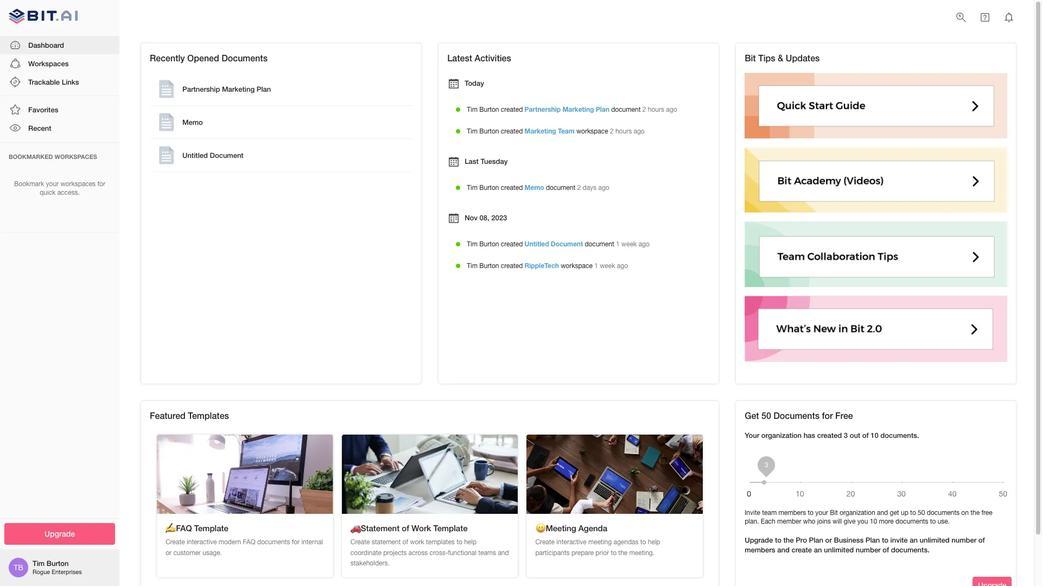 Task type: locate. For each thing, give the bounding box(es) containing it.
hours inside tim burton created marketing team workspace 2 hours ago
[[615, 128, 632, 135]]

document
[[611, 106, 641, 113], [546, 184, 575, 192], [585, 240, 614, 248]]

template up templates
[[433, 523, 468, 533]]

0 vertical spatial your
[[46, 180, 59, 188]]

1 horizontal spatial partnership marketing plan link
[[525, 105, 609, 113]]

of left work
[[403, 539, 408, 546]]

the
[[971, 509, 980, 517], [783, 536, 794, 545], [618, 549, 628, 557]]

0 vertical spatial the
[[971, 509, 980, 517]]

create inside create interactive modern faq documents for internal or customer usage.
[[166, 539, 185, 546]]

trackable links
[[28, 78, 79, 86]]

meeting.
[[629, 549, 655, 557]]

1 horizontal spatial and
[[777, 546, 790, 554]]

partnership up the marketing team link
[[525, 105, 561, 113]]

burton for rippletech
[[479, 262, 499, 270]]

members up member
[[779, 509, 806, 517]]

and right teams
[[498, 549, 509, 557]]

partnership marketing plan link
[[152, 75, 410, 103], [525, 105, 609, 113]]

documents up use.
[[927, 509, 960, 517]]

0 horizontal spatial memo
[[182, 118, 203, 127]]

2 inside tim burton created marketing team workspace 2 hours ago
[[610, 128, 614, 135]]

organization inside 'invite team members to your bit organization and get up to 50 documents on the free plan. each member who joins will give you 10 more documents to use.'
[[840, 509, 875, 517]]

help up meeting.
[[648, 539, 660, 546]]

10 inside 'invite team members to your bit organization and get up to 50 documents on the free plan. each member who joins will give you 10 more documents to use.'
[[870, 518, 877, 526]]

1 vertical spatial number
[[856, 546, 881, 554]]

2
[[643, 106, 646, 113], [610, 128, 614, 135], [577, 184, 581, 192]]

ago inside tim burton created marketing team workspace 2 hours ago
[[634, 128, 645, 135]]

members inside 'invite team members to your bit organization and get up to 50 documents on the free plan. each member who joins will give you 10 more documents to use.'
[[779, 509, 806, 517]]

number
[[952, 536, 977, 545], [856, 546, 881, 554]]

statement
[[372, 539, 401, 546]]

1 vertical spatial memo link
[[525, 183, 544, 192]]

for
[[97, 180, 105, 188], [822, 410, 833, 420], [292, 539, 300, 546]]

2 help from the left
[[648, 539, 660, 546]]

burton for memo
[[479, 184, 499, 192]]

0 horizontal spatial 2
[[577, 184, 581, 192]]

upgrade button
[[4, 523, 115, 545]]

2 vertical spatial for
[[292, 539, 300, 546]]

2 vertical spatial document
[[585, 240, 614, 248]]

1 interactive from the left
[[187, 539, 217, 546]]

1 vertical spatial marketing
[[563, 105, 594, 113]]

1 inside tim burton created untitled document document 1 week ago
[[616, 240, 620, 248]]

latest
[[447, 53, 472, 63]]

1 vertical spatial workspace
[[561, 262, 593, 270]]

2 vertical spatial documents
[[257, 539, 290, 546]]

1 vertical spatial the
[[783, 536, 794, 545]]

to up meeting.
[[640, 539, 646, 546]]

bit left tips
[[745, 53, 756, 63]]

or
[[825, 536, 832, 545], [166, 549, 172, 557]]

1 horizontal spatial memo link
[[525, 183, 544, 192]]

50 right up
[[918, 509, 925, 517]]

0 horizontal spatial unlimited
[[824, 546, 854, 554]]

1 vertical spatial 10
[[870, 518, 877, 526]]

and inside create statement of work templates to help coordinate projects across cross-functional teams and stakeholders.
[[498, 549, 509, 557]]

1 horizontal spatial members
[[779, 509, 806, 517]]

1 horizontal spatial your
[[815, 509, 828, 517]]

create inside create statement of work templates to help coordinate projects across cross-functional teams and stakeholders.
[[351, 539, 370, 546]]

your
[[745, 431, 759, 440]]

interactive inside create interactive modern faq documents for internal or customer usage.
[[187, 539, 217, 546]]

1 vertical spatial partnership marketing plan link
[[525, 105, 609, 113]]

business
[[834, 536, 864, 545]]

create interactive meeting agendas to help participants prepare prior to the meeting.
[[535, 539, 660, 557]]

0 horizontal spatial bit
[[745, 53, 756, 63]]

document
[[210, 151, 244, 160], [551, 240, 583, 248]]

marketing down the recently opened documents
[[222, 85, 255, 94]]

untitled document link
[[152, 141, 410, 170], [525, 240, 583, 248]]

to left use.
[[930, 518, 936, 526]]

and
[[877, 509, 888, 517], [777, 546, 790, 554], [498, 549, 509, 557]]

0 vertical spatial memo link
[[152, 108, 410, 136]]

create inside create interactive meeting agendas to help participants prepare prior to the meeting.
[[535, 539, 555, 546]]

created
[[501, 106, 523, 113], [501, 128, 523, 135], [501, 184, 523, 192], [501, 240, 523, 248], [501, 262, 523, 270], [817, 431, 842, 440]]

create down ✍️faq
[[166, 539, 185, 546]]

&
[[778, 53, 783, 63]]

0 vertical spatial marketing
[[222, 85, 255, 94]]

2 horizontal spatial the
[[971, 509, 980, 517]]

will
[[833, 518, 842, 526]]

tim
[[467, 106, 478, 113], [467, 128, 478, 135], [467, 184, 478, 192], [467, 240, 478, 248], [467, 262, 478, 270], [33, 559, 45, 568]]

your inside 'invite team members to your bit organization and get up to 50 documents on the free plan. each member who joins will give you 10 more documents to use.'
[[815, 509, 828, 517]]

document inside tim burton created untitled document document 1 week ago
[[585, 240, 614, 248]]

an right invite
[[910, 536, 918, 545]]

interactive down 😀meeting agenda
[[557, 539, 587, 546]]

2 create from the left
[[351, 539, 370, 546]]

created up tim burton created marketing team workspace 2 hours ago
[[501, 106, 523, 113]]

ago inside the 'tim burton created rippletech workspace 1 week ago'
[[617, 262, 628, 270]]

template up modern
[[194, 523, 228, 533]]

created down "tuesday"
[[501, 184, 523, 192]]

0 horizontal spatial your
[[46, 180, 59, 188]]

of left the work
[[402, 523, 409, 533]]

✍️faq template image
[[157, 435, 333, 514]]

burton inside tim burton created memo document 2 days ago
[[479, 184, 499, 192]]

burton for partnership marketing plan
[[479, 106, 499, 113]]

0 vertical spatial week
[[622, 240, 637, 248]]

documents inside create interactive modern faq documents for internal or customer usage.
[[257, 539, 290, 546]]

workspace right team
[[576, 128, 608, 135]]

or down joins
[[825, 536, 832, 545]]

create statement of work templates to help coordinate projects across cross-functional teams and stakeholders.
[[351, 539, 509, 567]]

😀meeting agenda image
[[527, 435, 703, 514]]

0 horizontal spatial marketing
[[222, 85, 255, 94]]

the right on at the right
[[971, 509, 980, 517]]

the down the agendas
[[618, 549, 628, 557]]

prepare
[[571, 549, 594, 557]]

tim inside tim burton created marketing team workspace 2 hours ago
[[467, 128, 478, 135]]

bookmarked
[[9, 153, 53, 160]]

days
[[583, 184, 597, 192]]

1 horizontal spatial untitled
[[525, 240, 549, 248]]

nov
[[465, 214, 478, 222]]

interactive inside create interactive meeting agendas to help participants prepare prior to the meeting.
[[557, 539, 587, 546]]

create up the "participants"
[[535, 539, 555, 546]]

created left 3
[[817, 431, 842, 440]]

2 horizontal spatial for
[[822, 410, 833, 420]]

more
[[879, 518, 894, 526]]

featured templates
[[150, 410, 229, 420]]

upgrade for upgrade
[[44, 529, 75, 538]]

tim inside the 'tim burton created rippletech workspace 1 week ago'
[[467, 262, 478, 270]]

to up the functional
[[457, 539, 462, 546]]

has
[[804, 431, 815, 440]]

created inside tim burton created untitled document document 1 week ago
[[501, 240, 523, 248]]

unlimited down use.
[[920, 536, 950, 545]]

1 help from the left
[[464, 539, 477, 546]]

0 horizontal spatial partnership
[[182, 85, 220, 94]]

to right up
[[910, 509, 916, 517]]

0 horizontal spatial number
[[856, 546, 881, 554]]

tim inside tim burton created partnership marketing plan document 2 hours ago
[[467, 106, 478, 113]]

10 right out
[[871, 431, 879, 440]]

2 horizontal spatial create
[[535, 539, 555, 546]]

0 vertical spatial partnership marketing plan link
[[152, 75, 410, 103]]

created for memo
[[501, 184, 523, 192]]

upgrade up tim burton rogue enterprises
[[44, 529, 75, 538]]

08,
[[480, 214, 489, 222]]

or inside create interactive modern faq documents for internal or customer usage.
[[166, 549, 172, 557]]

untitled
[[182, 151, 208, 160], [525, 240, 549, 248]]

✍️faq
[[166, 523, 192, 533]]

tim inside tim burton created untitled document document 1 week ago
[[467, 240, 478, 248]]

1 vertical spatial hours
[[615, 128, 632, 135]]

organization
[[761, 431, 802, 440], [840, 509, 875, 517]]

created down 2023
[[501, 240, 523, 248]]

for inside bookmark your workspaces for quick access.
[[97, 180, 105, 188]]

create up coordinate
[[351, 539, 370, 546]]

meeting
[[588, 539, 612, 546]]

documents. right out
[[881, 431, 919, 440]]

0 horizontal spatial 1
[[594, 262, 598, 270]]

dashboard
[[28, 40, 64, 49]]

1 horizontal spatial bit
[[830, 509, 838, 517]]

🚗statement of work template image
[[342, 435, 518, 514]]

help
[[464, 539, 477, 546], [648, 539, 660, 546]]

to up who
[[808, 509, 814, 517]]

0 horizontal spatial untitled
[[182, 151, 208, 160]]

0 horizontal spatial documents
[[222, 53, 268, 63]]

0 vertical spatial number
[[952, 536, 977, 545]]

nov 08, 2023
[[465, 214, 507, 222]]

and left create
[[777, 546, 790, 554]]

an right create
[[814, 546, 822, 554]]

untitled document
[[182, 151, 244, 160]]

0 vertical spatial document
[[611, 106, 641, 113]]

your up "quick"
[[46, 180, 59, 188]]

2 horizontal spatial 2
[[643, 106, 646, 113]]

partnership down the "opened" on the left
[[182, 85, 220, 94]]

1 horizontal spatial hours
[[648, 106, 664, 113]]

template
[[194, 523, 228, 533], [433, 523, 468, 533]]

access.
[[57, 189, 80, 197]]

created inside tim burton created memo document 2 days ago
[[501, 184, 523, 192]]

documents. down invite
[[891, 546, 930, 554]]

organization down the get 50 documents for free
[[761, 431, 802, 440]]

0 vertical spatial 1
[[616, 240, 620, 248]]

of inside create statement of work templates to help coordinate projects across cross-functional teams and stakeholders.
[[403, 539, 408, 546]]

2 interactive from the left
[[557, 539, 587, 546]]

last
[[465, 157, 479, 166]]

partnership
[[182, 85, 220, 94], [525, 105, 561, 113]]

members inside upgrade to the pro plan or business plan to invite an unlimited number of members and create an unlimited number of documents.
[[745, 546, 775, 554]]

your up joins
[[815, 509, 828, 517]]

tim for untitled document
[[467, 240, 478, 248]]

1 vertical spatial your
[[815, 509, 828, 517]]

1 vertical spatial week
[[600, 262, 615, 270]]

interactive up usage.
[[187, 539, 217, 546]]

50
[[762, 410, 771, 420], [918, 509, 925, 517]]

document inside tim burton created partnership marketing plan document 2 hours ago
[[611, 106, 641, 113]]

templates
[[426, 539, 455, 546]]

number down on at the right
[[952, 536, 977, 545]]

0 horizontal spatial week
[[600, 262, 615, 270]]

tim inside tim burton created memo document 2 days ago
[[467, 184, 478, 192]]

1 vertical spatial 2
[[610, 128, 614, 135]]

0 horizontal spatial hours
[[615, 128, 632, 135]]

0 vertical spatial an
[[910, 536, 918, 545]]

help up the functional
[[464, 539, 477, 546]]

created inside tim burton created marketing team workspace 2 hours ago
[[501, 128, 523, 135]]

internal
[[301, 539, 323, 546]]

invite
[[745, 509, 760, 517]]

1 vertical spatial untitled
[[525, 240, 549, 248]]

0 horizontal spatial create
[[166, 539, 185, 546]]

🚗statement
[[351, 523, 400, 533]]

documents up has
[[774, 410, 820, 420]]

burton inside tim burton created marketing team workspace 2 hours ago
[[479, 128, 499, 135]]

1
[[616, 240, 620, 248], [594, 262, 598, 270]]

upgrade down plan.
[[745, 536, 773, 545]]

bookmarked workspaces
[[9, 153, 97, 160]]

burton inside tim burton created partnership marketing plan document 2 hours ago
[[479, 106, 499, 113]]

bit up the will
[[830, 509, 838, 517]]

free
[[835, 410, 853, 420]]

1 vertical spatial members
[[745, 546, 775, 554]]

dashboard button
[[0, 36, 119, 54]]

memo link
[[152, 108, 410, 136], [525, 183, 544, 192]]

to left invite
[[882, 536, 888, 545]]

1 horizontal spatial create
[[351, 539, 370, 546]]

of down free
[[979, 536, 985, 545]]

created for marketing
[[501, 128, 523, 135]]

created inside tim burton created partnership marketing plan document 2 hours ago
[[501, 106, 523, 113]]

for left free at the right
[[822, 410, 833, 420]]

1 horizontal spatial marketing
[[525, 127, 556, 135]]

0 vertical spatial unlimited
[[920, 536, 950, 545]]

0 vertical spatial 10
[[871, 431, 879, 440]]

0 vertical spatial organization
[[761, 431, 802, 440]]

0 horizontal spatial and
[[498, 549, 509, 557]]

2 horizontal spatial marketing
[[563, 105, 594, 113]]

1 horizontal spatial help
[[648, 539, 660, 546]]

1 vertical spatial 1
[[594, 262, 598, 270]]

tb
[[14, 563, 23, 572]]

created for untitled
[[501, 240, 523, 248]]

created for rippletech
[[501, 262, 523, 270]]

workspaces button
[[0, 54, 119, 73]]

created up "tuesday"
[[501, 128, 523, 135]]

or left "customer"
[[166, 549, 172, 557]]

agenda
[[578, 523, 607, 533]]

hours
[[648, 106, 664, 113], [615, 128, 632, 135]]

upgrade to the pro plan or business plan to invite an unlimited number of members and create an unlimited number of documents.
[[745, 536, 985, 554]]

1 vertical spatial document
[[546, 184, 575, 192]]

0 horizontal spatial 50
[[762, 410, 771, 420]]

1 horizontal spatial 2
[[610, 128, 614, 135]]

documents. inside upgrade to the pro plan or business plan to invite an unlimited number of members and create an unlimited number of documents.
[[891, 546, 930, 554]]

0 vertical spatial workspace
[[576, 128, 608, 135]]

1 vertical spatial an
[[814, 546, 822, 554]]

number down business
[[856, 546, 881, 554]]

1 horizontal spatial documents
[[774, 410, 820, 420]]

1 vertical spatial unlimited
[[824, 546, 854, 554]]

for right the workspaces
[[97, 180, 105, 188]]

joins
[[817, 518, 831, 526]]

to right prior
[[611, 549, 617, 557]]

1 horizontal spatial week
[[622, 240, 637, 248]]

1 vertical spatial documents
[[774, 410, 820, 420]]

1 horizontal spatial upgrade
[[745, 536, 773, 545]]

1 vertical spatial 50
[[918, 509, 925, 517]]

1 horizontal spatial for
[[292, 539, 300, 546]]

for left internal
[[292, 539, 300, 546]]

on
[[961, 509, 969, 517]]

favorites
[[28, 105, 58, 114]]

2 vertical spatial marketing
[[525, 127, 556, 135]]

3
[[844, 431, 848, 440]]

documents right "faq"
[[257, 539, 290, 546]]

ago inside tim burton created untitled document document 1 week ago
[[639, 240, 650, 248]]

the left pro
[[783, 536, 794, 545]]

updates
[[786, 53, 820, 63]]

for inside create interactive modern faq documents for internal or customer usage.
[[292, 539, 300, 546]]

0 horizontal spatial untitled document link
[[152, 141, 410, 170]]

workspaces
[[60, 180, 96, 188]]

0 horizontal spatial members
[[745, 546, 775, 554]]

documents up the partnership marketing plan
[[222, 53, 268, 63]]

2 vertical spatial 2
[[577, 184, 581, 192]]

unlimited down business
[[824, 546, 854, 554]]

0 horizontal spatial the
[[618, 549, 628, 557]]

1 horizontal spatial or
[[825, 536, 832, 545]]

1 create from the left
[[166, 539, 185, 546]]

10 right you
[[870, 518, 877, 526]]

get
[[890, 509, 899, 517]]

and up more
[[877, 509, 888, 517]]

unlimited
[[920, 536, 950, 545], [824, 546, 854, 554]]

1 horizontal spatial untitled document link
[[525, 240, 583, 248]]

members down each
[[745, 546, 775, 554]]

marketing left team
[[525, 127, 556, 135]]

created left rippletech link
[[501, 262, 523, 270]]

1 vertical spatial for
[[822, 410, 833, 420]]

0 horizontal spatial template
[[194, 523, 228, 533]]

0 vertical spatial partnership
[[182, 85, 220, 94]]

plan
[[257, 85, 271, 94], [596, 105, 609, 113], [809, 536, 823, 545], [866, 536, 880, 545]]

interactive for agenda
[[557, 539, 587, 546]]

documents down up
[[896, 518, 928, 526]]

0 vertical spatial for
[[97, 180, 105, 188]]

0 vertical spatial hours
[[648, 106, 664, 113]]

plan inside partnership marketing plan link
[[257, 85, 271, 94]]

created inside the 'tim burton created rippletech workspace 1 week ago'
[[501, 262, 523, 270]]

burton inside the 'tim burton created rippletech workspace 1 week ago'
[[479, 262, 499, 270]]

0 horizontal spatial document
[[210, 151, 244, 160]]

tim burton created partnership marketing plan document 2 hours ago
[[467, 105, 677, 113]]

agendas
[[614, 539, 639, 546]]

1 horizontal spatial an
[[910, 536, 918, 545]]

1 horizontal spatial the
[[783, 536, 794, 545]]

0 horizontal spatial upgrade
[[44, 529, 75, 538]]

to inside create statement of work templates to help coordinate projects across cross-functional teams and stakeholders.
[[457, 539, 462, 546]]

memo link for recently opened documents
[[152, 108, 410, 136]]

last tuesday
[[465, 157, 508, 166]]

interactive
[[187, 539, 217, 546], [557, 539, 587, 546]]

create
[[166, 539, 185, 546], [351, 539, 370, 546], [535, 539, 555, 546]]

organization up you
[[840, 509, 875, 517]]

0 vertical spatial members
[[779, 509, 806, 517]]

participants
[[535, 549, 570, 557]]

upgrade inside upgrade button
[[44, 529, 75, 538]]

0 horizontal spatial help
[[464, 539, 477, 546]]

3 create from the left
[[535, 539, 555, 546]]

50 right get
[[762, 410, 771, 420]]

marketing up team
[[563, 105, 594, 113]]

1 vertical spatial bit
[[830, 509, 838, 517]]

workspace down tim burton created untitled document document 1 week ago
[[561, 262, 593, 270]]

0 horizontal spatial organization
[[761, 431, 802, 440]]

burton inside tim burton created untitled document document 1 week ago
[[479, 240, 499, 248]]

upgrade inside upgrade to the pro plan or business plan to invite an unlimited number of members and create an unlimited number of documents.
[[745, 536, 773, 545]]



Task type: describe. For each thing, give the bounding box(es) containing it.
who
[[803, 518, 816, 526]]

help inside create statement of work templates to help coordinate projects across cross-functional teams and stakeholders.
[[464, 539, 477, 546]]

today
[[465, 79, 484, 88]]

1 vertical spatial untitled document link
[[525, 240, 583, 248]]

opened
[[187, 53, 219, 63]]

pro
[[796, 536, 807, 545]]

tim burton created marketing team workspace 2 hours ago
[[467, 127, 645, 135]]

favorites button
[[0, 100, 119, 119]]

quick
[[40, 189, 56, 197]]

ago inside tim burton created memo document 2 days ago
[[598, 184, 609, 192]]

50 inside 'invite team members to your bit organization and get up to 50 documents on the free plan. each member who joins will give you 10 more documents to use.'
[[918, 509, 925, 517]]

hours inside tim burton created partnership marketing plan document 2 hours ago
[[648, 106, 664, 113]]

trackable links button
[[0, 73, 119, 91]]

tim burton created memo document 2 days ago
[[467, 183, 609, 192]]

modern
[[219, 539, 241, 546]]

upgrade for upgrade to the pro plan or business plan to invite an unlimited number of members and create an unlimited number of documents.
[[745, 536, 773, 545]]

bookmark your workspaces for quick access.
[[14, 180, 105, 197]]

interactive for template
[[187, 539, 217, 546]]

week inside tim burton created untitled document document 1 week ago
[[622, 240, 637, 248]]

😀meeting
[[535, 523, 576, 533]]

tim for memo
[[467, 184, 478, 192]]

0 vertical spatial bit
[[745, 53, 756, 63]]

enterprises
[[52, 569, 82, 576]]

🚗statement of work template
[[351, 523, 468, 533]]

recent
[[28, 124, 51, 133]]

or inside upgrade to the pro plan or business plan to invite an unlimited number of members and create an unlimited number of documents.
[[825, 536, 832, 545]]

0 vertical spatial 50
[[762, 410, 771, 420]]

recently
[[150, 53, 185, 63]]

help inside create interactive meeting agendas to help participants prepare prior to the meeting.
[[648, 539, 660, 546]]

rogue
[[33, 569, 50, 576]]

your inside bookmark your workspaces for quick access.
[[46, 180, 59, 188]]

tim burton created rippletech workspace 1 week ago
[[467, 262, 628, 270]]

1 template from the left
[[194, 523, 228, 533]]

invite
[[890, 536, 908, 545]]

work
[[410, 539, 424, 546]]

the inside upgrade to the pro plan or business plan to invite an unlimited number of members and create an unlimited number of documents.
[[783, 536, 794, 545]]

marketing team link
[[525, 127, 575, 135]]

1 vertical spatial documents
[[896, 518, 928, 526]]

member
[[777, 518, 801, 526]]

rippletech link
[[525, 262, 559, 270]]

1 horizontal spatial unlimited
[[920, 536, 950, 545]]

latest activities
[[447, 53, 511, 63]]

create
[[792, 546, 812, 554]]

workspace inside the 'tim burton created rippletech workspace 1 week ago'
[[561, 262, 593, 270]]

tim for rippletech
[[467, 262, 478, 270]]

bookmark
[[14, 180, 44, 188]]

create for 🚗statement of work template
[[351, 539, 370, 546]]

1 vertical spatial memo
[[525, 183, 544, 192]]

documents for opened
[[222, 53, 268, 63]]

teams
[[478, 549, 496, 557]]

1 horizontal spatial number
[[952, 536, 977, 545]]

2 inside tim burton created partnership marketing plan document 2 hours ago
[[643, 106, 646, 113]]

work
[[411, 523, 431, 533]]

✍️faq template
[[166, 523, 228, 533]]

and inside 'invite team members to your bit organization and get up to 50 documents on the free plan. each member who joins will give you 10 more documents to use.'
[[877, 509, 888, 517]]

trackable
[[28, 78, 60, 86]]

free
[[982, 509, 993, 517]]

burton for untitled document
[[479, 240, 499, 248]]

for for documents
[[822, 410, 833, 420]]

stakeholders.
[[351, 560, 390, 567]]

tuesday
[[481, 157, 508, 166]]

faq
[[243, 539, 256, 546]]

untitled inside untitled document link
[[182, 151, 208, 160]]

across
[[409, 549, 428, 557]]

to down each
[[775, 536, 782, 545]]

tim inside tim burton rogue enterprises
[[33, 559, 45, 568]]

and inside upgrade to the pro plan or business plan to invite an unlimited number of members and create an unlimited number of documents.
[[777, 546, 790, 554]]

week inside the 'tim burton created rippletech workspace 1 week ago'
[[600, 262, 615, 270]]

recently opened documents
[[150, 53, 268, 63]]

prior
[[596, 549, 609, 557]]

of down more
[[883, 546, 889, 554]]

2 inside tim burton created memo document 2 days ago
[[577, 184, 581, 192]]

featured
[[150, 410, 186, 420]]

get 50 documents for free
[[745, 410, 853, 420]]

tim for partnership marketing plan
[[467, 106, 478, 113]]

each
[[761, 518, 775, 526]]

2023
[[491, 214, 507, 222]]

plan.
[[745, 518, 759, 526]]

0 vertical spatial document
[[210, 151, 244, 160]]

team
[[762, 509, 777, 517]]

for for workspaces
[[97, 180, 105, 188]]

your organization has created 3 out of 10 documents.
[[745, 431, 919, 440]]

team
[[558, 127, 575, 135]]

😀meeting agenda
[[535, 523, 607, 533]]

links
[[62, 78, 79, 86]]

ago inside tim burton created partnership marketing plan document 2 hours ago
[[666, 106, 677, 113]]

up
[[901, 509, 908, 517]]

burton for marketing team
[[479, 128, 499, 135]]

0 vertical spatial documents.
[[881, 431, 919, 440]]

invite team members to your bit organization and get up to 50 documents on the free plan. each member who joins will give you 10 more documents to use.
[[745, 509, 993, 526]]

create for 😀meeting agenda
[[535, 539, 555, 546]]

customer
[[173, 549, 201, 557]]

tim for marketing team
[[467, 128, 478, 135]]

get
[[745, 410, 759, 420]]

bit tips & updates
[[745, 53, 820, 63]]

workspaces
[[55, 153, 97, 160]]

create interactive modern faq documents for internal or customer usage.
[[166, 539, 323, 557]]

the inside create interactive meeting agendas to help participants prepare prior to the meeting.
[[618, 549, 628, 557]]

2 template from the left
[[433, 523, 468, 533]]

0 horizontal spatial partnership marketing plan link
[[152, 75, 410, 103]]

1 vertical spatial document
[[551, 240, 583, 248]]

functional
[[448, 549, 476, 557]]

tim burton rogue enterprises
[[33, 559, 82, 576]]

projects
[[383, 549, 407, 557]]

tips
[[758, 53, 775, 63]]

give
[[844, 518, 856, 526]]

of right out
[[862, 431, 869, 440]]

created for partnership
[[501, 106, 523, 113]]

burton inside tim burton rogue enterprises
[[47, 559, 69, 568]]

memo link for tim burton
[[525, 183, 544, 192]]

1 vertical spatial partnership
[[525, 105, 561, 113]]

0 vertical spatial documents
[[927, 509, 960, 517]]

document inside tim burton created memo document 2 days ago
[[546, 184, 575, 192]]

bit inside 'invite team members to your bit organization and get up to 50 documents on the free plan. each member who joins will give you 10 more documents to use.'
[[830, 509, 838, 517]]

out
[[850, 431, 860, 440]]

documents for 50
[[774, 410, 820, 420]]

use.
[[938, 518, 950, 526]]

1 inside the 'tim burton created rippletech workspace 1 week ago'
[[594, 262, 598, 270]]

tim burton created untitled document document 1 week ago
[[467, 240, 650, 248]]

usage.
[[203, 549, 222, 557]]

create for ✍️faq template
[[166, 539, 185, 546]]

workspace inside tim burton created marketing team workspace 2 hours ago
[[576, 128, 608, 135]]

0 horizontal spatial an
[[814, 546, 822, 554]]

the inside 'invite team members to your bit organization and get up to 50 documents on the free plan. each member who joins will give you 10 more documents to use.'
[[971, 509, 980, 517]]



Task type: vqa. For each thing, say whether or not it's contained in the screenshot.
2nd Unpin icon from the top
no



